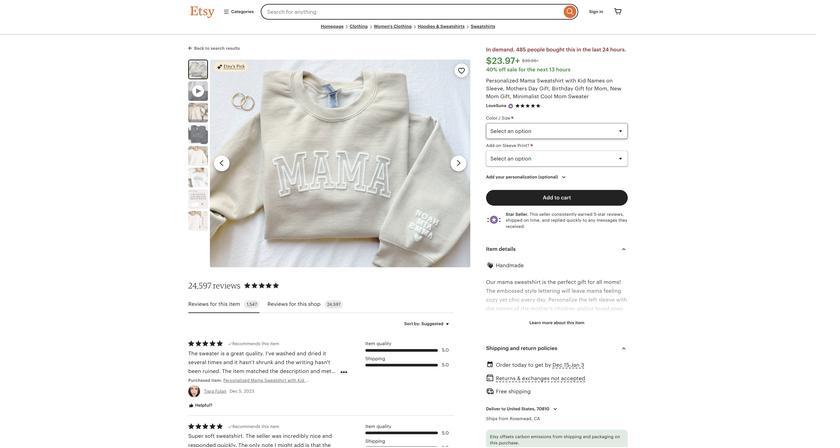 Task type: vqa. For each thing, say whether or not it's contained in the screenshot.
'hang'
yes



Task type: describe. For each thing, give the bounding box(es) containing it.
tab list containing reviews for this item
[[188, 297, 454, 314]]

will
[[562, 288, 571, 295]]

tumble
[[585, 387, 604, 393]]

star
[[506, 212, 515, 217]]

p r o c e s s i n g ∙ & ∙ s h i p p i n g
[[486, 440, 581, 446]]

the up description
[[286, 360, 294, 366]]

1 g from the left
[[530, 440, 534, 446]]

mother's
[[531, 306, 553, 313]]

5.0 for super soft sweatshirt. the seller was incredibly nice and responded quickly.  the only note i might add is that th
[[442, 431, 449, 436]]

the down $39.95+
[[527, 67, 536, 73]]

dec 15-jan 3 button
[[553, 361, 585, 371]]

1 vertical spatial love
[[235, 387, 246, 393]]

great
[[231, 351, 244, 357]]

lovesuna
[[486, 104, 507, 108]]

responded
[[188, 443, 216, 448]]

for inside the personalized mama sweatshirt with kid names on sleeve, mothers day gift, birthday gift for mom, new mom gift, minimalist cool mom sweater
[[586, 86, 593, 92]]

incredibly
[[283, 434, 309, 440]]

s down carbon
[[516, 440, 520, 446]]

for left shop on the bottom left
[[289, 302, 296, 308]]

and inside super soft sweatshirt. the seller was incredibly nice and responded quickly.  the only note i might add is that th
[[322, 434, 332, 440]]

mama
[[520, 78, 536, 84]]

on inside 'etsy offsets carbon emissions from shipping and packaging on this purchase.'
[[615, 435, 620, 440]]

1 recommends this item from the top
[[233, 342, 279, 347]]

returns & exchanges not accepted
[[496, 376, 586, 382]]

dry.
[[514, 396, 524, 402]]

this right bought
[[566, 47, 576, 53]]

shipping inside 'etsy offsets carbon emissions from shipping and packaging on this purchase.'
[[564, 435, 582, 440]]

/
[[499, 116, 501, 121]]

add for add your personalization (optional)
[[486, 175, 495, 180]]

sign in button
[[585, 6, 608, 18]]

0 horizontal spatial personalized mama sweatshirt with kid names on sleeve mothers image 1 image
[[189, 60, 207, 79]]

the inside our mama sweatshirt is the perfect gift for all moms! the embossed style lettering will leave mama feeling cozy yet chic every day. personalize the left sleeve with the names of the mother's children and/or loved ones to make it even more special.
[[486, 288, 496, 295]]

sign in
[[589, 9, 604, 14]]

sort by: suggested button
[[400, 318, 457, 331]]

the left only on the bottom left of the page
[[239, 443, 248, 448]]

star seller.
[[506, 212, 529, 217]]

about
[[554, 321, 566, 326]]

etsy offsets carbon emissions from shipping and packaging on this purchase.
[[490, 435, 620, 446]]

1 horizontal spatial mama
[[587, 288, 603, 295]]

in inside button
[[600, 9, 604, 14]]

1 sweatshirts from the left
[[441, 24, 465, 29]]

sweatshirts link
[[471, 24, 496, 29]]

this up i've
[[262, 342, 269, 347]]

washed
[[276, 351, 295, 357]]

hoodies & sweatshirts link
[[418, 24, 465, 29]]

the down 'met'
[[329, 387, 337, 393]]

to inside care instructions: machine wash cold. tumble dry low or hang to dry. wash inside out. do not iron or dry clean.
[[507, 396, 513, 402]]

0 horizontal spatial sweater
[[199, 351, 219, 357]]

seller inside this seller consistently earned 5-star reviews, shipped on time, and replied quickly to any messages they received.
[[540, 212, 551, 217]]

3
[[581, 363, 585, 369]]

and down description
[[296, 378, 306, 384]]

is inside the sweater is a great quality. i've washed and dried it several times and it hasn't shrunk and the writing hasn't been ruined. the item matched the description and met my expectations. i really love this sweater and wear it often. i especially love my daughter's name printed on the sleeve.
[[221, 351, 225, 357]]

personalize
[[549, 297, 578, 304]]

0 horizontal spatial e
[[494, 342, 497, 348]]

the up several
[[188, 351, 198, 357]]

shipping inside dropdown button
[[486, 346, 509, 352]]

this left shop on the bottom left
[[298, 302, 307, 308]]

24,597 for 24,597
[[327, 303, 341, 307]]

this inside the sweater is a great quality. i've washed and dried it several times and it hasn't shrunk and the writing hasn't been ruined. the item matched the description and met my expectations. i really love this sweater and wear it often. i especially love my daughter's name printed on the sleeve.
[[264, 378, 273, 384]]

and inside dropdown button
[[510, 346, 520, 352]]

the up lettering
[[548, 280, 556, 286]]

item for purchased item:
[[366, 342, 376, 347]]

2 g from the left
[[577, 440, 581, 446]]

color
[[486, 116, 498, 121]]

order
[[496, 363, 511, 369]]

2 hasn't from the left
[[315, 360, 330, 366]]

this up super soft sweatshirt. the seller was incredibly nice and responded quickly.  the only note i might add is that th
[[262, 425, 269, 430]]

1 hasn't from the left
[[239, 360, 255, 366]]

reviews for this item
[[188, 302, 240, 308]]

none search field inside banner
[[261, 4, 579, 20]]

1 horizontal spatial ∙
[[535, 440, 537, 446]]

personalized
[[486, 78, 519, 84]]

more inside dropdown button
[[542, 321, 553, 326]]

personalized mama sweatshirt with kid names on sleeve mothers image 7 image
[[188, 211, 208, 231]]

on inside the sweater is a great quality. i've washed and dried it several times and it hasn't shrunk and the writing hasn't been ruined. the item matched the description and met my expectations. i really love this sweater and wear it often. i especially love my daughter's name printed on the sleeve.
[[321, 387, 327, 393]]

item inside dropdown button
[[576, 321, 585, 326]]

to left the get at the bottom of page
[[529, 363, 534, 369]]

minimalist
[[513, 94, 539, 100]]

gift
[[575, 86, 585, 92]]

daughter's
[[256, 387, 283, 393]]

2 sweatshirts from the left
[[471, 24, 496, 29]]

hours
[[556, 67, 571, 73]]

this
[[530, 212, 538, 217]]

get
[[535, 363, 544, 369]]

times
[[208, 360, 222, 366]]

dried
[[308, 351, 321, 357]]

item up was at the bottom of page
[[270, 425, 279, 430]]

and/or
[[577, 306, 594, 313]]

star
[[598, 212, 606, 217]]

24
[[603, 47, 609, 53]]

was
[[272, 434, 282, 440]]

1 50% from the left
[[540, 360, 551, 366]]

& for sweatshirts
[[436, 24, 439, 29]]

0 horizontal spatial mama
[[498, 280, 513, 286]]

it right dried
[[323, 351, 326, 357]]

ships
[[486, 417, 498, 422]]

returns
[[496, 376, 516, 382]]

any
[[588, 218, 596, 223]]

deliver to united states, 70810 button
[[481, 403, 564, 417]]

personalized mama sweatshirt with kid names on sleeve mothers image 4 image
[[188, 146, 208, 166]]

sale
[[507, 67, 518, 73]]

people
[[528, 47, 545, 53]]

quality for purchased item:
[[377, 342, 392, 347]]

item quality for purchased item:
[[366, 342, 392, 347]]

the left last
[[583, 47, 591, 53]]

feeling
[[604, 288, 622, 295]]

in
[[486, 47, 491, 53]]

banner containing categories
[[179, 0, 638, 24]]

free
[[496, 389, 507, 396]]

day
[[529, 86, 538, 92]]

for down 24,597 reviews
[[210, 302, 217, 308]]

details
[[499, 246, 516, 253]]

color / size
[[486, 116, 512, 121]]

it right wear
[[321, 378, 325, 384]]

2 or from the left
[[599, 396, 604, 402]]

2 horizontal spatial e
[[513, 342, 516, 348]]

0 horizontal spatial shipping
[[509, 389, 531, 396]]

with inside the personalized mama sweatshirt with kid names on sleeve, mothers day gift, birthday gift for mom, new mom gift, minimalist cool mom sweater
[[566, 78, 577, 84]]

sort by: suggested
[[405, 322, 444, 327]]

star_seller image
[[508, 103, 514, 109]]

item up i've
[[270, 342, 279, 347]]

sign
[[589, 9, 599, 14]]

it down great
[[235, 360, 238, 366]]

2 horizontal spatial ∙
[[543, 440, 545, 446]]

name
[[285, 387, 299, 393]]

i inside super soft sweatshirt. the seller was incredibly nice and responded quickly.  the only note i might add is that th
[[275, 443, 276, 448]]

new
[[611, 86, 622, 92]]

make
[[493, 315, 507, 321]]

0 vertical spatial dec
[[553, 363, 563, 369]]

• crewneck sweater, 50% cotton, 50% polyester • unisex sizing: s, m, l, xl, 2xl
[[486, 360, 609, 375]]

and up wear
[[311, 369, 320, 375]]

not inside care instructions: machine wash cold. tumble dry low or hang to dry. wash inside out. do not iron or dry clean.
[[577, 396, 586, 402]]

not inside button
[[551, 376, 560, 382]]

item quality for super soft sweatshirt. the seller was incredibly nice and responded quickly.  the only note i might add is that th
[[366, 425, 392, 430]]

crewneck
[[490, 360, 515, 366]]

cozy
[[486, 297, 498, 304]]

personalized mama sweatshirt with kid names on sleeve mothers image 6 image
[[188, 190, 208, 209]]

o
[[496, 440, 500, 446]]

2 n from the left
[[572, 440, 576, 446]]

every
[[521, 297, 535, 304]]

learn more about this item
[[530, 321, 585, 326]]

purchased
[[188, 379, 210, 384]]

2 p from the left
[[560, 440, 563, 446]]

birthday
[[552, 86, 574, 92]]

back
[[194, 46, 204, 51]]

clean.
[[486, 404, 502, 411]]

expectations.
[[198, 378, 232, 384]]

0 vertical spatial my
[[188, 378, 196, 384]]

print?
[[518, 143, 530, 148]]

0 vertical spatial gift,
[[540, 86, 551, 92]]

sweater
[[568, 94, 589, 100]]

the down the shrunk
[[270, 369, 278, 375]]

the down the cozy
[[486, 306, 495, 313]]

and inside 'etsy offsets carbon emissions from shipping and packaging on this purchase.'
[[583, 435, 591, 440]]

personalized mama sweatshirt with kid names on sleeve mothers image 5 image
[[188, 168, 208, 188]]

70810
[[537, 407, 550, 412]]

quality.
[[246, 351, 264, 357]]

2023
[[244, 390, 254, 395]]

with inside our mama sweatshirt is the perfect gift for all moms! the embossed style lettering will leave mama feeling cozy yet chic every day. personalize the left sleeve with the names of the mother's children and/or loved ones to make it even more special.
[[617, 297, 628, 304]]

tiara
[[204, 390, 214, 395]]

hours.
[[611, 47, 627, 53]]

on left sleeve
[[496, 143, 502, 148]]

really
[[237, 378, 251, 384]]

s right l
[[534, 342, 538, 348]]

0 vertical spatial love
[[252, 378, 263, 384]]

personalized mama sweatshirt with kid names on sleeve mothers image 2 image
[[188, 103, 208, 123]]

states,
[[522, 407, 536, 412]]

clothing link
[[350, 24, 368, 29]]

received.
[[506, 224, 525, 229]]

item inside the sweater is a great quality. i've washed and dried it several times and it hasn't shrunk and the writing hasn't been ruined. the item matched the description and met my expectations. i really love this sweater and wear it often. i especially love my daughter's name printed on the sleeve.
[[233, 369, 245, 375]]

note
[[262, 443, 273, 448]]

2 horizontal spatial &
[[538, 440, 542, 446]]

more inside our mama sweatshirt is the perfect gift for all moms! the embossed style lettering will leave mama feeling cozy yet chic every day. personalize the left sleeve with the names of the mother's children and/or loved ones to make it even more special.
[[527, 315, 540, 321]]

1 t from the left
[[489, 342, 492, 348]]

this inside learn more about this item dropdown button
[[567, 321, 575, 326]]



Task type: locate. For each thing, give the bounding box(es) containing it.
0 vertical spatial item quality
[[366, 342, 392, 347]]

hasn't down quality.
[[239, 360, 255, 366]]

1 horizontal spatial 50%
[[573, 360, 584, 366]]

sweatshirt
[[537, 78, 564, 84]]

1 horizontal spatial in
[[600, 9, 604, 14]]

shipping left packaging
[[564, 435, 582, 440]]

0 horizontal spatial not
[[551, 376, 560, 382]]

1 or from the left
[[486, 396, 492, 402]]

deliver
[[486, 407, 501, 412]]

and down a
[[223, 360, 233, 366]]

from up h
[[553, 435, 563, 440]]

sweater up times
[[199, 351, 219, 357]]

2 recommends this item from the top
[[233, 425, 279, 430]]

1 vertical spatial mama
[[587, 288, 603, 295]]

2 mom from the left
[[554, 94, 567, 100]]

0 vertical spatial &
[[436, 24, 439, 29]]

item inside dropdown button
[[486, 246, 498, 253]]

add inside button
[[543, 195, 554, 201]]

1 horizontal spatial t
[[517, 342, 520, 348]]

banner
[[179, 0, 638, 24]]

by
[[545, 363, 551, 369]]

children
[[555, 306, 576, 313]]

s left h
[[546, 440, 550, 446]]

demand.
[[493, 47, 515, 53]]

for inside our mama sweatshirt is the perfect gift for all moms! the embossed style lettering will leave mama feeling cozy yet chic every day. personalize the left sleeve with the names of the mother's children and/or loved ones to make it even more special.
[[588, 280, 595, 286]]

0 vertical spatial 24,597
[[188, 281, 212, 291]]

1 horizontal spatial from
[[553, 435, 563, 440]]

24,597 up reviews for this item
[[188, 281, 212, 291]]

to right back
[[205, 46, 210, 51]]

for right 'gift'
[[586, 86, 593, 92]]

sweatshirts up in
[[471, 24, 496, 29]]

on up new
[[607, 78, 613, 84]]

shop
[[308, 302, 321, 308]]

clothing down search for anything text field
[[394, 24, 412, 29]]

i've
[[266, 351, 274, 357]]

l
[[530, 342, 533, 348]]

1 horizontal spatial sweatshirts
[[471, 24, 496, 29]]

menu bar containing homepage
[[190, 24, 626, 35]]

0 vertical spatial not
[[551, 376, 560, 382]]

2 reviews from the left
[[268, 302, 288, 308]]

cotton,
[[553, 360, 571, 366]]

sleeve
[[503, 143, 517, 148]]

sweater,
[[517, 360, 539, 366]]

reviews for this shop
[[268, 302, 321, 308]]

n right h
[[572, 440, 576, 446]]

add inside 'dropdown button'
[[486, 175, 495, 180]]

0 vertical spatial dry
[[606, 387, 614, 393]]

1 5.0 from the top
[[442, 348, 449, 353]]

mom
[[486, 94, 499, 100], [554, 94, 567, 100]]

0 horizontal spatial from
[[499, 417, 509, 422]]

reviews for reviews for this shop
[[268, 302, 288, 308]]

to
[[205, 46, 210, 51], [555, 195, 560, 201], [583, 218, 587, 223], [486, 315, 492, 321], [529, 363, 534, 369], [507, 396, 513, 402], [502, 407, 506, 412]]

is right add
[[305, 443, 310, 448]]

t
[[489, 342, 492, 348], [517, 342, 520, 348]]

0 vertical spatial shipping
[[486, 346, 509, 352]]

1 horizontal spatial p
[[560, 440, 563, 446]]

quality for super soft sweatshirt. the seller was incredibly nice and responded quickly.  the only note i might add is that th
[[377, 425, 392, 430]]

dec left 5,
[[230, 390, 238, 395]]

0 horizontal spatial more
[[527, 315, 540, 321]]

1 horizontal spatial shipping
[[564, 435, 582, 440]]

clothing left women's
[[350, 24, 368, 29]]

2 quality from the top
[[377, 425, 392, 430]]

1 vertical spatial item
[[366, 342, 376, 347]]

• left crewneck
[[486, 360, 488, 366]]

recommends up the sweatshirt. at the bottom of page
[[233, 425, 261, 430]]

50% up l, at the right
[[540, 360, 551, 366]]

in right the sign
[[600, 9, 604, 14]]

1 horizontal spatial &
[[517, 376, 521, 382]]

5.0
[[442, 348, 449, 353], [442, 363, 449, 368], [442, 431, 449, 436]]

1 vertical spatial recommends this item
[[233, 425, 279, 430]]

50% right 15-
[[573, 360, 584, 366]]

0 horizontal spatial love
[[235, 387, 246, 393]]

or right iron
[[599, 396, 604, 402]]

1 horizontal spatial 24,597
[[327, 303, 341, 307]]

the
[[486, 288, 496, 295], [188, 351, 198, 357], [222, 369, 232, 375], [246, 434, 255, 440], [239, 443, 248, 448]]

is inside super soft sweatshirt. the seller was incredibly nice and responded quickly.  the only note i might add is that th
[[305, 443, 310, 448]]

1 horizontal spatial mom
[[554, 94, 567, 100]]

e left m
[[494, 342, 497, 348]]

might
[[278, 443, 293, 448]]

0 horizontal spatial or
[[486, 396, 492, 402]]

0 vertical spatial add
[[486, 175, 495, 180]]

free shipping
[[496, 389, 531, 396]]

hasn't
[[239, 360, 255, 366], [315, 360, 330, 366]]

2 vertical spatial &
[[538, 440, 542, 446]]

to inside dropdown button
[[502, 407, 506, 412]]

more down mother's
[[527, 315, 540, 321]]

is left a
[[221, 351, 225, 357]]

been
[[188, 369, 201, 375]]

2 recommends from the top
[[233, 425, 261, 430]]

the up expectations.
[[222, 369, 232, 375]]

item up really
[[233, 369, 245, 375]]

0 horizontal spatial mom
[[486, 94, 499, 100]]

size
[[502, 116, 511, 121]]

inside
[[540, 396, 556, 402]]

2 clothing from the left
[[394, 24, 412, 29]]

Search for anything text field
[[261, 4, 563, 20]]

messages
[[597, 218, 618, 223]]

0 vertical spatial •
[[486, 360, 488, 366]]

this up "daughter's"
[[264, 378, 273, 384]]

0 horizontal spatial n
[[524, 440, 528, 446]]

5.0 for purchased item:
[[442, 348, 449, 353]]

on
[[607, 78, 613, 84], [496, 143, 502, 148], [524, 218, 529, 223], [321, 387, 327, 393], [615, 435, 620, 440]]

and
[[542, 218, 550, 223], [510, 346, 520, 352], [297, 351, 307, 357], [223, 360, 233, 366], [275, 360, 285, 366], [311, 369, 320, 375], [296, 378, 306, 384], [322, 434, 332, 440], [583, 435, 591, 440]]

and up writing
[[297, 351, 307, 357]]

1 vertical spatial add
[[543, 195, 554, 201]]

0 horizontal spatial add
[[486, 175, 495, 180]]

several
[[188, 360, 206, 366]]

1 vertical spatial recommends
[[233, 425, 261, 430]]

suggested
[[422, 322, 444, 327]]

g down carbon
[[530, 440, 534, 446]]

2 vertical spatial is
[[305, 443, 310, 448]]

m,
[[533, 369, 539, 375]]

1 vertical spatial sweater
[[275, 378, 295, 384]]

1 clothing from the left
[[350, 24, 368, 29]]

shipping up deliver to united states, 70810
[[509, 389, 531, 396]]

to inside button
[[555, 195, 560, 201]]

0 horizontal spatial g
[[530, 440, 534, 446]]

handmade
[[496, 263, 524, 269]]

n down carbon
[[524, 440, 528, 446]]

gift, up star_seller image
[[501, 94, 512, 100]]

wear
[[307, 378, 320, 384]]

t left m
[[489, 342, 492, 348]]

and left packaging
[[583, 435, 591, 440]]

1 p from the left
[[486, 440, 490, 446]]

& for exchanges
[[517, 376, 521, 382]]

s down offsets
[[512, 440, 515, 446]]

reviews for reviews for this item
[[188, 302, 209, 308]]

0 horizontal spatial clothing
[[350, 24, 368, 29]]

and left "a"
[[510, 346, 520, 352]]

1 horizontal spatial g
[[577, 440, 581, 446]]

1 vertical spatial not
[[577, 396, 586, 402]]

tiara folan dec 5, 2023
[[204, 390, 254, 395]]

1 vertical spatial dry
[[605, 396, 614, 402]]

0 horizontal spatial 50%
[[540, 360, 551, 366]]

homepage link
[[321, 24, 344, 29]]

dry right iron
[[605, 396, 614, 402]]

2 vertical spatial item
[[366, 425, 376, 430]]

24,597 right shop on the bottom left
[[327, 303, 341, 307]]

the up only on the bottom left of the page
[[246, 434, 255, 440]]

love down matched
[[252, 378, 263, 384]]

1 vertical spatial quality
[[377, 425, 392, 430]]

it inside our mama sweatshirt is the perfect gift for all moms! the embossed style lettering will leave mama feeling cozy yet chic every day. personalize the left sleeve with the names of the mother's children and/or loved ones to make it even more special.
[[508, 315, 512, 321]]

packaging
[[592, 435, 614, 440]]

l,
[[541, 369, 545, 375]]

0 vertical spatial item
[[486, 246, 498, 253]]

$23.97+ $39.95+
[[486, 56, 539, 66]]

&
[[436, 24, 439, 29], [517, 376, 521, 382], [538, 440, 542, 446]]

2 • from the top
[[486, 369, 488, 375]]

from inside 'etsy offsets carbon emissions from shipping and packaging on this purchase.'
[[553, 435, 563, 440]]

shipping for purchased item:
[[366, 357, 385, 362]]

menu bar
[[190, 24, 626, 35]]

personalized mama sweatshirt with kid names on sleeve mothers image 1 image
[[210, 60, 471, 268], [189, 60, 207, 79]]

1 quality from the top
[[377, 342, 392, 347]]

mom down birthday on the right top of page
[[554, 94, 567, 100]]

1 horizontal spatial seller
[[540, 212, 551, 217]]

1 vertical spatial item quality
[[366, 425, 392, 430]]

& inside returns & exchanges not accepted button
[[517, 376, 521, 382]]

tab list
[[188, 297, 454, 314]]

1 vertical spatial 5.0
[[442, 363, 449, 368]]

1 vertical spatial with
[[617, 297, 628, 304]]

item down and/or
[[576, 321, 585, 326]]

on inside this seller consistently earned 5-star reviews, shipped on time, and replied quickly to any messages they received.
[[524, 218, 529, 223]]

item left "1,547"
[[229, 302, 240, 308]]

0 horizontal spatial t
[[489, 342, 492, 348]]

yet
[[500, 297, 508, 304]]

p
[[486, 440, 490, 446], [560, 440, 563, 446], [564, 440, 567, 446]]

lovesuna link
[[486, 104, 507, 108]]

• left the unisex
[[486, 369, 488, 375]]

1 horizontal spatial personalized mama sweatshirt with kid names on sleeve mothers image 1 image
[[210, 60, 471, 268]]

or down care
[[486, 396, 492, 402]]

e right c
[[507, 440, 510, 446]]

returns & exchanges not accepted button
[[496, 375, 586, 384]]

love down really
[[235, 387, 246, 393]]

policies
[[538, 346, 558, 352]]

gift, up cool at top
[[540, 86, 551, 92]]

sizing:
[[508, 369, 525, 375]]

1 vertical spatial dec
[[230, 390, 238, 395]]

care instructions: machine wash cold. tumble dry low or hang to dry. wash inside out. do not iron or dry clean.
[[486, 387, 625, 411]]

add left your
[[486, 175, 495, 180]]

to left dry.
[[507, 396, 513, 402]]

shipping for super soft sweatshirt. the seller was incredibly nice and responded quickly.  the only note i might add is that th
[[366, 440, 385, 445]]

1 horizontal spatial reviews
[[268, 302, 288, 308]]

matched
[[246, 369, 269, 375]]

(optional)
[[539, 175, 558, 180]]

perfect
[[558, 280, 576, 286]]

2 t from the left
[[517, 342, 520, 348]]

mom down 'sleeve,'
[[486, 94, 499, 100]]

it left even
[[508, 315, 512, 321]]

jan
[[571, 363, 580, 369]]

0 vertical spatial from
[[499, 417, 509, 422]]

& down sizing: on the bottom of the page
[[517, 376, 521, 382]]

3 p from the left
[[564, 440, 567, 446]]

and inside this seller consistently earned 5-star reviews, shipped on time, and replied quickly to any messages they received.
[[542, 218, 550, 223]]

search
[[211, 46, 225, 51]]

2 item quality from the top
[[366, 425, 392, 430]]

dry
[[606, 387, 614, 393], [605, 396, 614, 402]]

0 horizontal spatial seller
[[257, 434, 270, 440]]

0 vertical spatial recommends this item
[[233, 342, 279, 347]]

0 vertical spatial mama
[[498, 280, 513, 286]]

1 horizontal spatial or
[[599, 396, 604, 402]]

0 horizontal spatial ∙
[[504, 342, 506, 348]]

0 vertical spatial with
[[566, 78, 577, 84]]

names
[[496, 306, 513, 313]]

to left make
[[486, 315, 492, 321]]

not right do
[[577, 396, 586, 402]]

xl,
[[547, 369, 555, 375]]

tiara folan link
[[204, 390, 227, 395]]

2 5.0 from the top
[[442, 363, 449, 368]]

and down washed
[[275, 360, 285, 366]]

add to cart
[[543, 195, 571, 201]]

offsets
[[500, 435, 514, 440]]

1 reviews from the left
[[188, 302, 209, 308]]

1 horizontal spatial gift,
[[540, 86, 551, 92]]

e right the d
[[513, 342, 516, 348]]

this inside 'etsy offsets carbon emissions from shipping and packaging on this purchase.'
[[490, 442, 498, 446]]

0 horizontal spatial sweatshirts
[[441, 24, 465, 29]]

on right packaging
[[615, 435, 620, 440]]

recommends this item
[[233, 342, 279, 347], [233, 425, 279, 430]]

seller inside super soft sweatshirt. the seller was incredibly nice and responded quickly.  the only note i might add is that th
[[257, 434, 270, 440]]

mama up embossed
[[498, 280, 513, 286]]

sleeve.
[[188, 396, 206, 402]]

3 5.0 from the top
[[442, 431, 449, 436]]

0 vertical spatial 5.0
[[442, 348, 449, 353]]

nice
[[310, 434, 321, 440]]

1 horizontal spatial clothing
[[394, 24, 412, 29]]

is up lettering
[[542, 280, 547, 286]]

1 vertical spatial in
[[577, 47, 582, 53]]

24,597 for 24,597 reviews
[[188, 281, 212, 291]]

g right h
[[577, 440, 581, 446]]

to down earned
[[583, 218, 587, 223]]

1 horizontal spatial n
[[572, 440, 576, 446]]

1 n from the left
[[524, 440, 528, 446]]

1 horizontal spatial my
[[247, 387, 255, 393]]

embossed
[[497, 288, 524, 295]]

the up and/or
[[579, 297, 588, 304]]

g
[[530, 440, 534, 446], [577, 440, 581, 446]]

the right of
[[521, 306, 529, 313]]

sleeve
[[599, 297, 615, 304]]

1 item quality from the top
[[366, 342, 392, 347]]

hoodies
[[418, 24, 435, 29]]

0 horizontal spatial with
[[566, 78, 577, 84]]

to inside this seller consistently earned 5-star reviews, shipped on time, and replied quickly to any messages they received.
[[583, 218, 587, 223]]

love
[[252, 378, 263, 384], [235, 387, 246, 393]]

dec right by
[[553, 363, 563, 369]]

0 vertical spatial sweater
[[199, 351, 219, 357]]

return
[[521, 346, 537, 352]]

dry left "low"
[[606, 387, 614, 393]]

women's
[[374, 24, 393, 29]]

the down our
[[486, 288, 496, 295]]

c
[[502, 440, 506, 446]]

1 mom from the left
[[486, 94, 499, 100]]

1,547
[[247, 303, 257, 307]]

1 vertical spatial &
[[517, 376, 521, 382]]

1 recommends from the top
[[233, 342, 261, 347]]

0 vertical spatial seller
[[540, 212, 551, 217]]

item quality
[[366, 342, 392, 347], [366, 425, 392, 430]]

gift,
[[540, 86, 551, 92], [501, 94, 512, 100]]

mama up left
[[587, 288, 603, 295]]

seller right this
[[540, 212, 551, 217]]

1 horizontal spatial hasn't
[[315, 360, 330, 366]]

day.
[[537, 297, 547, 304]]

sleeve,
[[486, 86, 505, 92]]

homepage
[[321, 24, 344, 29]]

recommends
[[233, 342, 261, 347], [233, 425, 261, 430]]

0 vertical spatial shipping
[[509, 389, 531, 396]]

0 horizontal spatial gift,
[[501, 94, 512, 100]]

1 vertical spatial gift,
[[501, 94, 512, 100]]

1 vertical spatial shipping
[[366, 357, 385, 362]]

sweatshirts right hoodies
[[441, 24, 465, 29]]

t left "a"
[[517, 342, 520, 348]]

1 vertical spatial seller
[[257, 434, 270, 440]]

this right the about
[[567, 321, 575, 326]]

1 horizontal spatial dec
[[553, 363, 563, 369]]

shipping
[[509, 389, 531, 396], [564, 435, 582, 440]]

None search field
[[261, 4, 579, 20]]

1 horizontal spatial is
[[305, 443, 310, 448]]

add for add to cart
[[543, 195, 554, 201]]

wash
[[525, 396, 539, 402]]

soft
[[205, 434, 215, 440]]

•
[[486, 360, 488, 366], [486, 369, 488, 375]]

1 horizontal spatial not
[[577, 396, 586, 402]]

more
[[527, 315, 540, 321], [542, 321, 553, 326]]

24,597 inside tab list
[[327, 303, 341, 307]]

to inside our mama sweatshirt is the perfect gift for all moms! the embossed style lettering will leave mama feeling cozy yet chic every day. personalize the left sleeve with the names of the mother's children and/or loved ones to make it even more special.
[[486, 315, 492, 321]]

is inside our mama sweatshirt is the perfect gift for all moms! the embossed style lettering will leave mama feeling cozy yet chic every day. personalize the left sleeve with the names of the mother's children and/or loved ones to make it even more special.
[[542, 280, 547, 286]]

that
[[311, 443, 321, 448]]

1 horizontal spatial sweater
[[275, 378, 295, 384]]

reviews right "1,547"
[[268, 302, 288, 308]]

for right sale
[[519, 67, 526, 73]]

sweater up name
[[275, 378, 295, 384]]

item for super soft sweatshirt. the seller was incredibly nice and responded quickly.  the only note i might add is that th
[[366, 425, 376, 430]]

quickly.
[[217, 443, 237, 448]]

consistently
[[552, 212, 577, 217]]

deliver to united states, 70810
[[486, 407, 550, 412]]

with up ones
[[617, 297, 628, 304]]

personalized mama sweatshirt with kid names on sleeve mothers image 3 image
[[188, 125, 208, 144]]

2 horizontal spatial p
[[564, 440, 567, 446]]

1 vertical spatial is
[[221, 351, 225, 357]]

0 vertical spatial recommends
[[233, 342, 261, 347]]

0 horizontal spatial dec
[[230, 390, 238, 395]]

1 horizontal spatial add
[[543, 195, 554, 201]]

on inside the personalized mama sweatshirt with kid names on sleeve, mothers day gift, birthday gift for mom, new mom gift, minimalist cool mom sweater
[[607, 78, 613, 84]]

add your personalization (optional) button
[[481, 171, 573, 184]]

add left cart
[[543, 195, 554, 201]]

on right printed
[[321, 387, 327, 393]]

from right ships
[[499, 417, 509, 422]]

0 horizontal spatial is
[[221, 351, 225, 357]]

this down reviews in the left of the page
[[219, 302, 228, 308]]

0 vertical spatial is
[[542, 280, 547, 286]]

in
[[600, 9, 604, 14], [577, 47, 582, 53]]

1 • from the top
[[486, 360, 488, 366]]

2 50% from the left
[[573, 360, 584, 366]]

cart
[[561, 195, 571, 201]]

1 horizontal spatial e
[[507, 440, 510, 446]]

add-
[[486, 143, 496, 148]]

0 horizontal spatial hasn't
[[239, 360, 255, 366]]



